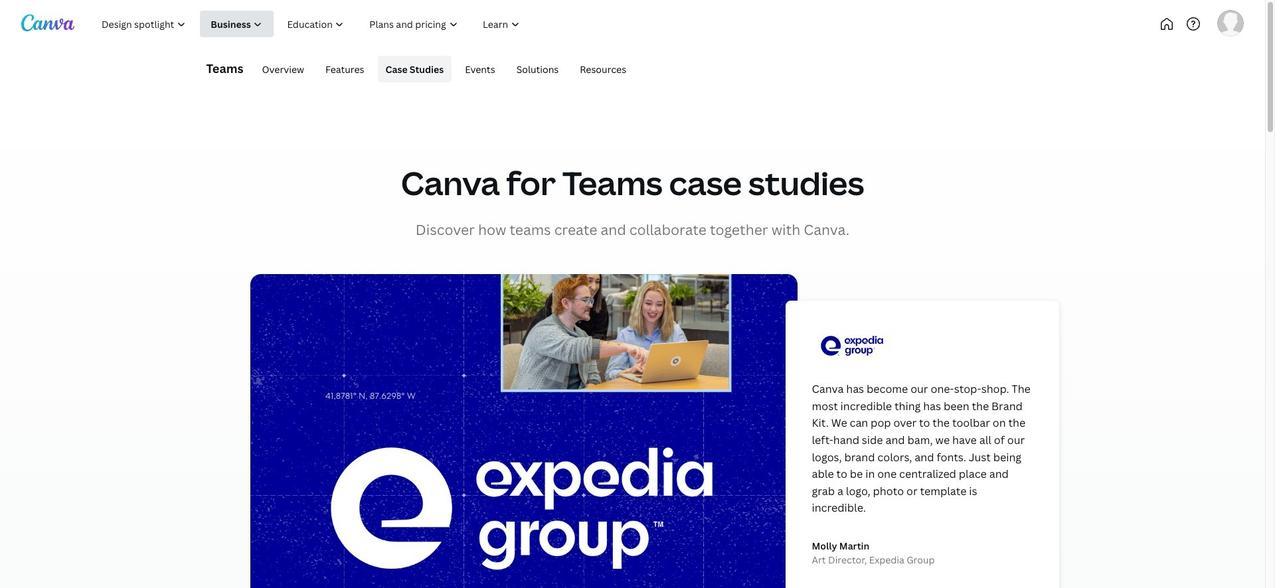 Task type: vqa. For each thing, say whether or not it's contained in the screenshot.
menu bar at the top left
yes



Task type: locate. For each thing, give the bounding box(es) containing it.
top level navigation element
[[90, 11, 576, 37]]

menu bar
[[249, 56, 634, 82]]



